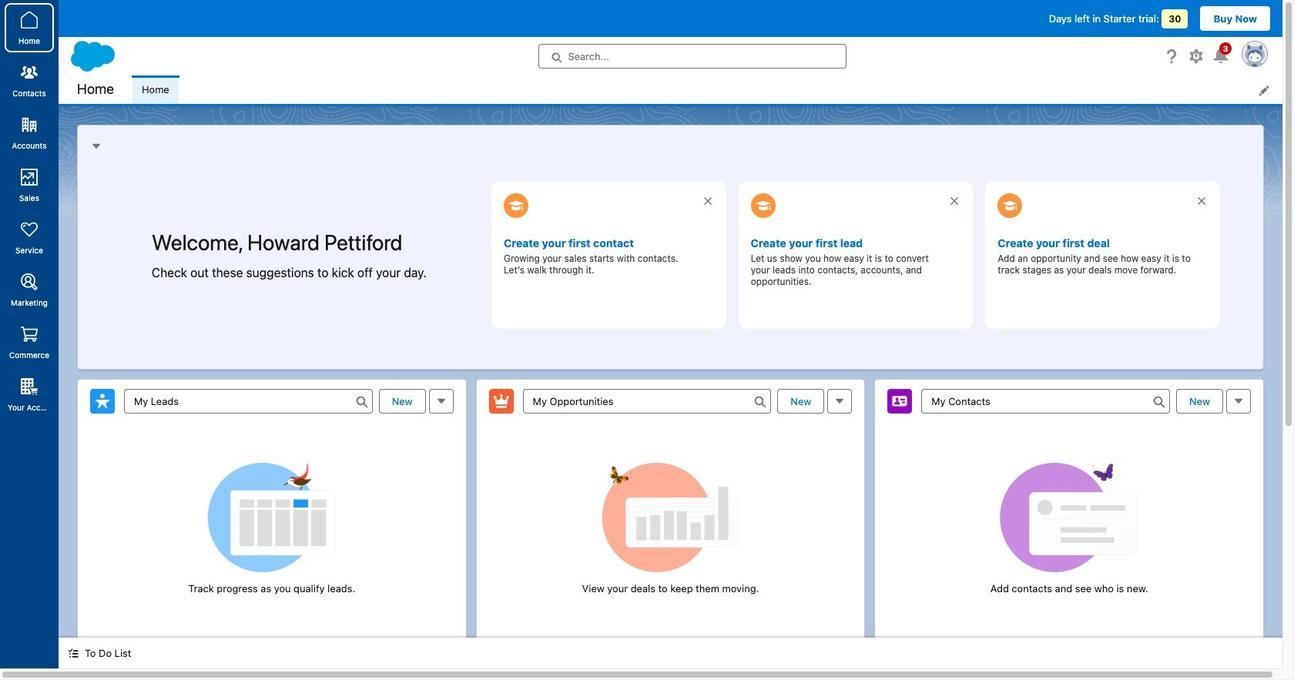 Task type: locate. For each thing, give the bounding box(es) containing it.
Select an Option text field
[[124, 389, 373, 413]]

list
[[133, 76, 1283, 104]]



Task type: vqa. For each thing, say whether or not it's contained in the screenshot.
Select an Option text box
yes



Task type: describe. For each thing, give the bounding box(es) containing it.
text default image
[[68, 648, 79, 659]]

Select an Option text field
[[523, 389, 772, 413]]



